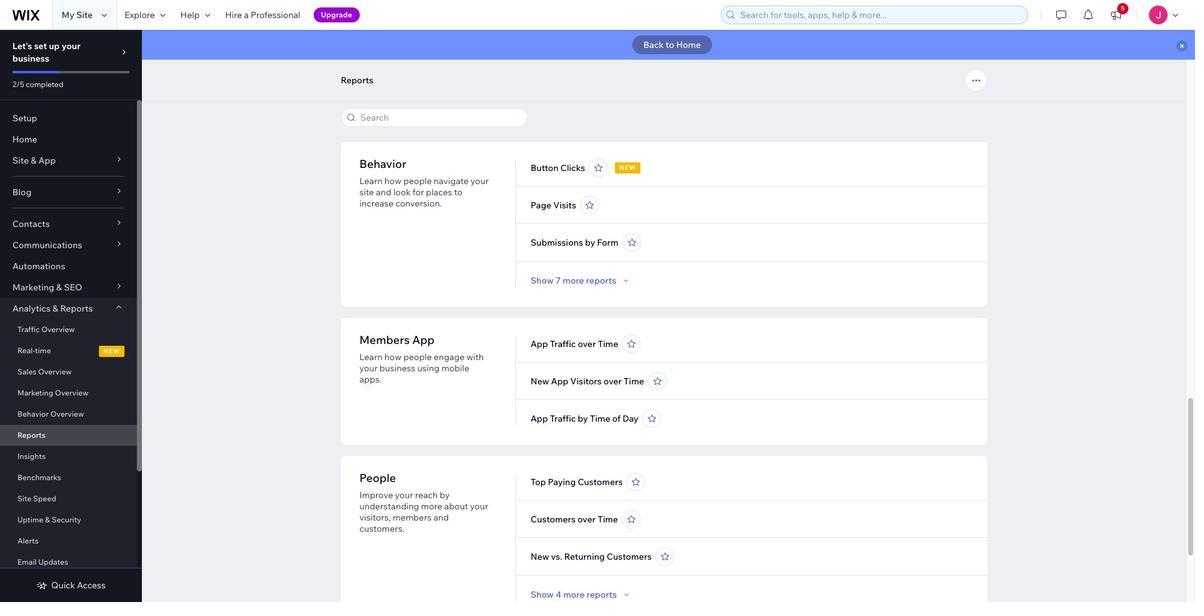 Task type: vqa. For each thing, say whether or not it's contained in the screenshot.
Visitors,
yes



Task type: describe. For each thing, give the bounding box(es) containing it.
back to home
[[644, 39, 701, 50]]

1 vertical spatial over
[[604, 376, 622, 387]]

reports for people
[[587, 590, 617, 601]]

explore
[[124, 9, 155, 21]]

1 vertical spatial customers
[[531, 514, 576, 526]]

communications button
[[0, 235, 137, 256]]

new for new app visitors over time
[[531, 376, 549, 387]]

navigate
[[434, 176, 469, 187]]

alerts
[[17, 537, 39, 546]]

marketing & seo button
[[0, 277, 137, 298]]

help
[[181, 9, 200, 21]]

apps.
[[360, 374, 382, 385]]

site
[[360, 187, 374, 198]]

time up the new vs. returning customers
[[598, 514, 618, 526]]

automations link
[[0, 256, 137, 277]]

your inside members app learn how people engage with your business using mobile apps.
[[360, 363, 378, 374]]

setup link
[[0, 108, 137, 129]]

& for marketing
[[56, 282, 62, 293]]

uptime & security link
[[0, 510, 137, 531]]

button clicks
[[531, 163, 585, 174]]

site for site & app
[[12, 155, 29, 166]]

using
[[417, 363, 440, 374]]

business inside members app learn how people engage with your business using mobile apps.
[[380, 363, 416, 374]]

your inside "let's set up your business"
[[62, 40, 81, 52]]

traffic overview
[[17, 325, 75, 334]]

behavior overview link
[[0, 404, 137, 425]]

5
[[1122, 4, 1125, 12]]

members
[[360, 333, 410, 348]]

returning
[[565, 552, 605, 563]]

marketing overview link
[[0, 383, 137, 404]]

reports for behavior
[[586, 275, 617, 286]]

1 vertical spatial by
[[578, 414, 588, 425]]

updates
[[38, 558, 68, 567]]

my site
[[62, 9, 93, 21]]

hire a professional link
[[218, 0, 308, 30]]

how inside members app learn how people engage with your business using mobile apps.
[[385, 352, 402, 363]]

by inside people improve your reach by understanding more about your visitors, members and customers.
[[440, 490, 450, 501]]

insights link
[[0, 447, 137, 468]]

button
[[531, 163, 559, 174]]

back to home button
[[633, 35, 713, 54]]

time up day
[[624, 376, 644, 387]]

site speed
[[17, 494, 56, 504]]

time up the new app visitors over time
[[598, 339, 619, 350]]

hire a professional
[[225, 9, 301, 21]]

understanding
[[360, 501, 419, 513]]

people inside behavior learn how people navigate your site and look for places to increase conversion.
[[404, 176, 432, 187]]

set
[[34, 40, 47, 52]]

to inside button
[[666, 39, 675, 50]]

new inside sidebar element
[[103, 348, 120, 356]]

learn inside behavior learn how people navigate your site and look for places to increase conversion.
[[360, 176, 383, 187]]

up
[[49, 40, 60, 52]]

7
[[556, 275, 561, 286]]

5 button
[[1103, 0, 1130, 30]]

top paying customers
[[531, 477, 623, 488]]

paying
[[548, 477, 576, 488]]

sales overview link
[[0, 362, 137, 383]]

2/5
[[12, 80, 24, 89]]

real-
[[17, 346, 35, 356]]

page
[[531, 200, 552, 211]]

0 vertical spatial site
[[76, 9, 93, 21]]

show 7 more reports button
[[531, 275, 632, 286]]

improve
[[360, 490, 393, 501]]

customers.
[[360, 524, 405, 535]]

and inside people improve your reach by understanding more about your visitors, members and customers.
[[434, 513, 449, 524]]

real-time
[[17, 346, 51, 356]]

site & app button
[[0, 150, 137, 171]]

hire
[[225, 9, 242, 21]]

speed
[[33, 494, 56, 504]]

let's set up your business
[[12, 40, 81, 64]]

marketing overview
[[17, 389, 89, 398]]

traffic inside sidebar element
[[17, 325, 40, 334]]

security
[[52, 516, 81, 525]]

overview for behavior overview
[[50, 410, 84, 419]]

traffic overview link
[[0, 319, 137, 341]]

new for new vs. returning customers
[[531, 552, 549, 563]]

time left of
[[590, 414, 611, 425]]

behavior learn how people navigate your site and look for places to increase conversion.
[[360, 157, 489, 209]]

1 horizontal spatial new
[[620, 164, 636, 172]]

about
[[445, 501, 468, 513]]

look
[[394, 187, 411, 198]]

to inside behavior learn how people navigate your site and look for places to increase conversion.
[[454, 187, 463, 198]]

visitors
[[571, 376, 602, 387]]

reach
[[415, 490, 438, 501]]

& for analytics
[[53, 303, 58, 314]]

1 4 from the top
[[556, 99, 562, 110]]

time
[[35, 346, 51, 356]]

app inside members app learn how people engage with your business using mobile apps.
[[412, 333, 435, 348]]

behavior for behavior learn how people navigate your site and look for places to increase conversion.
[[360, 157, 407, 171]]

your left reach
[[395, 490, 413, 501]]

2/5 completed
[[12, 80, 63, 89]]

traffic for app traffic by time of day
[[550, 414, 576, 425]]

for
[[413, 187, 424, 198]]

setup
[[12, 113, 37, 124]]

show for behavior
[[531, 275, 554, 286]]

quick access
[[51, 580, 106, 592]]

contacts
[[12, 219, 50, 230]]

communications
[[12, 240, 82, 251]]

analytics
[[12, 303, 51, 314]]

site & app
[[12, 155, 56, 166]]

help button
[[173, 0, 218, 30]]

mobile
[[442, 363, 470, 374]]

visits
[[554, 200, 577, 211]]

quick access button
[[36, 580, 106, 592]]

contacts button
[[0, 214, 137, 235]]

1 show from the top
[[531, 99, 554, 110]]

overview for sales overview
[[38, 367, 72, 377]]

0 vertical spatial customers
[[578, 477, 623, 488]]

email updates
[[17, 558, 68, 567]]

professional
[[251, 9, 301, 21]]

app down the new app visitors over time
[[531, 414, 548, 425]]

with
[[467, 352, 484, 363]]

0 vertical spatial reports
[[587, 99, 617, 110]]

home link
[[0, 129, 137, 150]]

upgrade
[[321, 10, 352, 19]]

1 show 4 more reports from the top
[[531, 99, 617, 110]]



Task type: locate. For each thing, give the bounding box(es) containing it.
people improve your reach by understanding more about your visitors, members and customers.
[[360, 471, 489, 535]]

marketing for marketing overview
[[17, 389, 53, 398]]

show for people
[[531, 590, 554, 601]]

traffic up visitors at bottom
[[550, 339, 576, 350]]

2 4 from the top
[[556, 590, 562, 601]]

business inside "let's set up your business"
[[12, 53, 49, 64]]

1 horizontal spatial reports
[[60, 303, 93, 314]]

1 vertical spatial reports
[[586, 275, 617, 286]]

app up the new app visitors over time
[[531, 339, 548, 350]]

back to home alert
[[142, 30, 1196, 60]]

Search for tools, apps, help & more... field
[[737, 6, 1024, 24]]

customers right paying
[[578, 477, 623, 488]]

3 show from the top
[[531, 590, 554, 601]]

1 horizontal spatial behavior
[[360, 157, 407, 171]]

2 horizontal spatial reports
[[341, 75, 374, 86]]

1 vertical spatial new
[[103, 348, 120, 356]]

more for show 7 more reports button
[[563, 275, 584, 286]]

a
[[244, 9, 249, 21]]

more inside people improve your reach by understanding more about your visitors, members and customers.
[[421, 501, 443, 513]]

customers right "returning" at the bottom of page
[[607, 552, 652, 563]]

to right back
[[666, 39, 675, 50]]

top
[[531, 477, 546, 488]]

1 vertical spatial how
[[385, 352, 402, 363]]

reports inside reports button
[[341, 75, 374, 86]]

app traffic over time
[[531, 339, 619, 350]]

traffic for app traffic over time
[[550, 339, 576, 350]]

0 vertical spatial new
[[531, 376, 549, 387]]

0 vertical spatial show 4 more reports
[[531, 99, 617, 110]]

behavior up site on the top of the page
[[360, 157, 407, 171]]

and down reach
[[434, 513, 449, 524]]

0 vertical spatial over
[[578, 339, 596, 350]]

behavior down marketing overview
[[17, 410, 49, 419]]

overview down "sales overview" link
[[55, 389, 89, 398]]

show 7 more reports
[[531, 275, 617, 286]]

0 horizontal spatial new
[[103, 348, 120, 356]]

2 show 4 more reports from the top
[[531, 590, 617, 601]]

reports button
[[335, 71, 380, 90]]

overview inside marketing overview link
[[55, 389, 89, 398]]

benchmarks link
[[0, 468, 137, 489]]

marketing for marketing & seo
[[12, 282, 54, 293]]

over right visitors at bottom
[[604, 376, 622, 387]]

0 vertical spatial 4
[[556, 99, 562, 110]]

new vs. returning customers
[[531, 552, 652, 563]]

reports inside analytics & reports dropdown button
[[60, 303, 93, 314]]

2 vertical spatial show
[[531, 590, 554, 601]]

reports for reports link
[[17, 431, 45, 440]]

1 vertical spatial to
[[454, 187, 463, 198]]

2 how from the top
[[385, 352, 402, 363]]

your inside behavior learn how people navigate your site and look for places to increase conversion.
[[471, 176, 489, 187]]

marketing down sales
[[17, 389, 53, 398]]

new app visitors over time
[[531, 376, 644, 387]]

home right back
[[677, 39, 701, 50]]

0 vertical spatial how
[[385, 176, 402, 187]]

sales
[[17, 367, 36, 377]]

2 people from the top
[[404, 352, 432, 363]]

site left speed
[[17, 494, 31, 504]]

over up the new app visitors over time
[[578, 339, 596, 350]]

quick
[[51, 580, 75, 592]]

blog
[[12, 187, 31, 198]]

site for site speed
[[17, 494, 31, 504]]

form
[[597, 237, 619, 248]]

1 vertical spatial business
[[380, 363, 416, 374]]

0 horizontal spatial behavior
[[17, 410, 49, 419]]

0 vertical spatial show
[[531, 99, 554, 110]]

blog button
[[0, 182, 137, 203]]

analytics & reports
[[12, 303, 93, 314]]

& left seo
[[56, 282, 62, 293]]

email
[[17, 558, 37, 567]]

reports for reports button
[[341, 75, 374, 86]]

overview inside traffic overview link
[[41, 325, 75, 334]]

overview down analytics & reports
[[41, 325, 75, 334]]

site up blog
[[12, 155, 29, 166]]

app inside 'popup button'
[[38, 155, 56, 166]]

site right my
[[76, 9, 93, 21]]

reports inside reports link
[[17, 431, 45, 440]]

& right uptime on the left bottom of page
[[45, 516, 50, 525]]

traffic down analytics
[[17, 325, 40, 334]]

to right places
[[454, 187, 463, 198]]

customers over time
[[531, 514, 618, 526]]

0 horizontal spatial and
[[376, 187, 392, 198]]

0 horizontal spatial business
[[12, 53, 49, 64]]

site
[[76, 9, 93, 21], [12, 155, 29, 166], [17, 494, 31, 504]]

0 vertical spatial home
[[677, 39, 701, 50]]

app down "home" link
[[38, 155, 56, 166]]

app left visitors at bottom
[[551, 376, 569, 387]]

1 vertical spatial reports
[[60, 303, 93, 314]]

Search field
[[357, 109, 523, 126]]

overview up marketing overview
[[38, 367, 72, 377]]

people
[[404, 176, 432, 187], [404, 352, 432, 363]]

behavior inside sidebar element
[[17, 410, 49, 419]]

0 vertical spatial and
[[376, 187, 392, 198]]

& for site
[[31, 155, 36, 166]]

overview
[[41, 325, 75, 334], [38, 367, 72, 377], [55, 389, 89, 398], [50, 410, 84, 419]]

1 vertical spatial people
[[404, 352, 432, 363]]

1 show 4 more reports button from the top
[[531, 99, 632, 110]]

sidebar element
[[0, 30, 142, 603]]

seo
[[64, 282, 82, 293]]

how down members
[[385, 352, 402, 363]]

behavior for behavior overview
[[17, 410, 49, 419]]

overview for traffic overview
[[41, 325, 75, 334]]

app up using on the bottom of page
[[412, 333, 435, 348]]

uptime & security
[[17, 516, 81, 525]]

conversion.
[[396, 198, 442, 209]]

overview down marketing overview link on the left bottom of the page
[[50, 410, 84, 419]]

4
[[556, 99, 562, 110], [556, 590, 562, 601]]

1 people from the top
[[404, 176, 432, 187]]

show
[[531, 99, 554, 110], [531, 275, 554, 286], [531, 590, 554, 601]]

2 vertical spatial over
[[578, 514, 596, 526]]

and right site on the top of the page
[[376, 187, 392, 198]]

1 vertical spatial show 4 more reports button
[[531, 590, 632, 601]]

0 vertical spatial traffic
[[17, 325, 40, 334]]

increase
[[360, 198, 394, 209]]

let's
[[12, 40, 32, 52]]

business left using on the bottom of page
[[380, 363, 416, 374]]

new left 'vs.'
[[531, 552, 549, 563]]

& inside 'popup button'
[[31, 155, 36, 166]]

time
[[598, 339, 619, 350], [624, 376, 644, 387], [590, 414, 611, 425], [598, 514, 618, 526]]

new right clicks
[[620, 164, 636, 172]]

customers up 'vs.'
[[531, 514, 576, 526]]

home
[[677, 39, 701, 50], [12, 134, 37, 145]]

1 horizontal spatial and
[[434, 513, 449, 524]]

show 4 more reports
[[531, 99, 617, 110], [531, 590, 617, 601]]

behavior inside behavior learn how people navigate your site and look for places to increase conversion.
[[360, 157, 407, 171]]

0 vertical spatial learn
[[360, 176, 383, 187]]

learn inside members app learn how people engage with your business using mobile apps.
[[360, 352, 383, 363]]

overview inside behavior overview link
[[50, 410, 84, 419]]

new left visitors at bottom
[[531, 376, 549, 387]]

overview inside "sales overview" link
[[38, 367, 72, 377]]

1 vertical spatial and
[[434, 513, 449, 524]]

reports
[[341, 75, 374, 86], [60, 303, 93, 314], [17, 431, 45, 440]]

1 vertical spatial site
[[12, 155, 29, 166]]

clicks
[[561, 163, 585, 174]]

more for 1st show 4 more reports button from the top of the page
[[564, 99, 585, 110]]

your right about
[[470, 501, 489, 513]]

people inside members app learn how people engage with your business using mobile apps.
[[404, 352, 432, 363]]

submissions
[[531, 237, 583, 248]]

members app learn how people engage with your business using mobile apps.
[[360, 333, 484, 385]]

benchmarks
[[17, 473, 61, 483]]

new up "sales overview" link
[[103, 348, 120, 356]]

and
[[376, 187, 392, 198], [434, 513, 449, 524]]

learn up increase
[[360, 176, 383, 187]]

2 show 4 more reports button from the top
[[531, 590, 632, 601]]

marketing up analytics
[[12, 282, 54, 293]]

marketing inside popup button
[[12, 282, 54, 293]]

my
[[62, 9, 74, 21]]

page visits
[[531, 200, 577, 211]]

1 vertical spatial show 4 more reports
[[531, 590, 617, 601]]

alerts link
[[0, 531, 137, 552]]

& for uptime
[[45, 516, 50, 525]]

new
[[531, 376, 549, 387], [531, 552, 549, 563]]

1 new from the top
[[531, 376, 549, 387]]

1 horizontal spatial to
[[666, 39, 675, 50]]

your down members
[[360, 363, 378, 374]]

2 vertical spatial reports
[[17, 431, 45, 440]]

1 how from the top
[[385, 176, 402, 187]]

uptime
[[17, 516, 43, 525]]

0 vertical spatial reports
[[341, 75, 374, 86]]

0 vertical spatial show 4 more reports button
[[531, 99, 632, 110]]

new
[[620, 164, 636, 172], [103, 348, 120, 356]]

and inside behavior learn how people navigate your site and look for places to increase conversion.
[[376, 187, 392, 198]]

& down the 'marketing & seo'
[[53, 303, 58, 314]]

access
[[77, 580, 106, 592]]

behavior
[[360, 157, 407, 171], [17, 410, 49, 419]]

home down setup
[[12, 134, 37, 145]]

home inside back to home button
[[677, 39, 701, 50]]

your right up
[[62, 40, 81, 52]]

your right navigate
[[471, 176, 489, 187]]

0 horizontal spatial home
[[12, 134, 37, 145]]

0 horizontal spatial to
[[454, 187, 463, 198]]

0 vertical spatial behavior
[[360, 157, 407, 171]]

& inside dropdown button
[[53, 303, 58, 314]]

how left for
[[385, 176, 402, 187]]

marketing & seo
[[12, 282, 82, 293]]

automations
[[12, 261, 65, 272]]

1 vertical spatial marketing
[[17, 389, 53, 398]]

1 vertical spatial home
[[12, 134, 37, 145]]

& up blog
[[31, 155, 36, 166]]

1 vertical spatial traffic
[[550, 339, 576, 350]]

home inside "home" link
[[12, 134, 37, 145]]

2 vertical spatial customers
[[607, 552, 652, 563]]

0 vertical spatial marketing
[[12, 282, 54, 293]]

0 vertical spatial business
[[12, 53, 49, 64]]

email updates link
[[0, 552, 137, 574]]

site inside 'popup button'
[[12, 155, 29, 166]]

1 vertical spatial 4
[[556, 590, 562, 601]]

of
[[613, 414, 621, 425]]

& inside popup button
[[56, 282, 62, 293]]

2 vertical spatial reports
[[587, 590, 617, 601]]

places
[[426, 187, 452, 198]]

business down let's
[[12, 53, 49, 64]]

people left engage
[[404, 352, 432, 363]]

by right reach
[[440, 490, 450, 501]]

1 vertical spatial behavior
[[17, 410, 49, 419]]

day
[[623, 414, 639, 425]]

2 learn from the top
[[360, 352, 383, 363]]

over
[[578, 339, 596, 350], [604, 376, 622, 387], [578, 514, 596, 526]]

site speed link
[[0, 489, 137, 510]]

people
[[360, 471, 396, 486]]

marketing
[[12, 282, 54, 293], [17, 389, 53, 398]]

by left form
[[585, 237, 595, 248]]

2 vertical spatial traffic
[[550, 414, 576, 425]]

more for 1st show 4 more reports button from the bottom
[[564, 590, 585, 601]]

how inside behavior learn how people navigate your site and look for places to increase conversion.
[[385, 176, 402, 187]]

2 show from the top
[[531, 275, 554, 286]]

by left of
[[578, 414, 588, 425]]

0 vertical spatial by
[[585, 237, 595, 248]]

vs.
[[551, 552, 563, 563]]

back
[[644, 39, 664, 50]]

traffic down visitors at bottom
[[550, 414, 576, 425]]

people up conversion. at the left top of page
[[404, 176, 432, 187]]

1 learn from the top
[[360, 176, 383, 187]]

business
[[12, 53, 49, 64], [380, 363, 416, 374]]

visitors,
[[360, 513, 391, 524]]

1 vertical spatial learn
[[360, 352, 383, 363]]

0 vertical spatial people
[[404, 176, 432, 187]]

0 vertical spatial new
[[620, 164, 636, 172]]

over up "returning" at the bottom of page
[[578, 514, 596, 526]]

1 vertical spatial show
[[531, 275, 554, 286]]

1 horizontal spatial home
[[677, 39, 701, 50]]

2 new from the top
[[531, 552, 549, 563]]

traffic
[[17, 325, 40, 334], [550, 339, 576, 350], [550, 414, 576, 425]]

0 horizontal spatial reports
[[17, 431, 45, 440]]

2 vertical spatial site
[[17, 494, 31, 504]]

learn down members
[[360, 352, 383, 363]]

2 vertical spatial by
[[440, 490, 450, 501]]

sales overview
[[17, 367, 72, 377]]

app traffic by time of day
[[531, 414, 639, 425]]

members
[[393, 513, 432, 524]]

reports link
[[0, 425, 137, 447]]

by
[[585, 237, 595, 248], [578, 414, 588, 425], [440, 490, 450, 501]]

overview for marketing overview
[[55, 389, 89, 398]]

1 vertical spatial new
[[531, 552, 549, 563]]

0 vertical spatial to
[[666, 39, 675, 50]]

1 horizontal spatial business
[[380, 363, 416, 374]]



